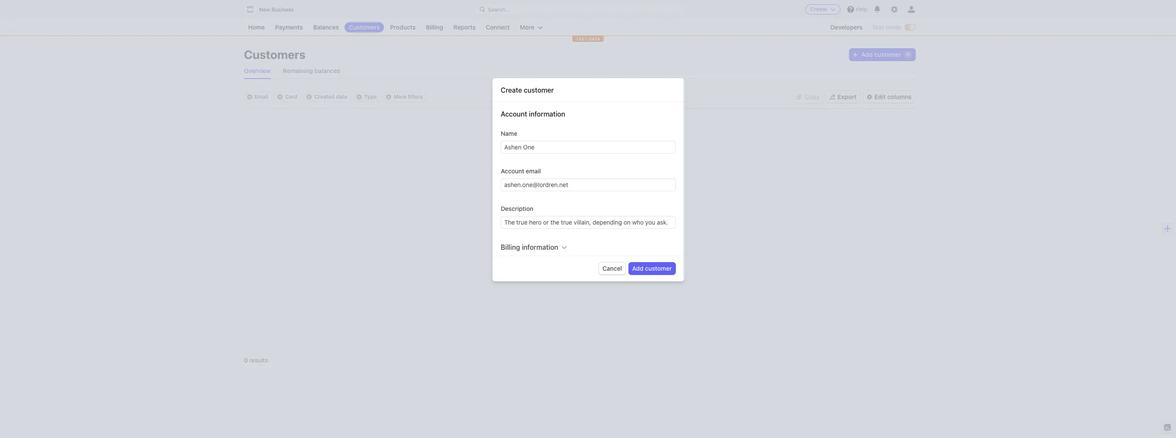 Task type: describe. For each thing, give the bounding box(es) containing it.
svg image
[[497, 268, 503, 273]]

test
[[872, 24, 884, 31]]

edit
[[875, 93, 886, 100]]

0 vertical spatial svg image
[[853, 52, 858, 57]]

cancel
[[603, 265, 622, 273]]

account for account email
[[501, 168, 524, 175]]

account email
[[501, 168, 541, 175]]

new
[[259, 6, 270, 13]]

overview
[[244, 67, 271, 74]]

information for billing information
[[522, 244, 558, 252]]

add customer button
[[629, 263, 675, 275]]

payments link
[[271, 22, 307, 32]]

account information
[[501, 110, 565, 118]]

learn more link
[[494, 246, 533, 255]]

overview link
[[244, 63, 271, 79]]

developers link
[[827, 22, 867, 32]]

created
[[314, 94, 335, 100]]

2 horizontal spatial add
[[861, 51, 873, 58]]

cancel button
[[599, 263, 625, 275]]

billing for billing information
[[501, 244, 520, 252]]

more filters
[[394, 94, 423, 100]]

description
[[501, 205, 533, 213]]

0
[[244, 357, 248, 364]]

billing link
[[422, 22, 447, 32]]

name
[[501, 130, 517, 137]]

bill
[[494, 228, 502, 235]]

developers
[[831, 24, 863, 31]]

create customer
[[501, 87, 554, 94]]

more for more
[[520, 24, 535, 31]]

account for account information
[[501, 110, 527, 118]]

information for account information
[[529, 110, 565, 118]]

more button
[[516, 22, 547, 32]]

add email image
[[247, 94, 252, 100]]

1 horizontal spatial add customer
[[861, 51, 901, 58]]

balances
[[313, 24, 339, 31]]

add your first test customer
[[494, 214, 607, 224]]

remaining balances
[[283, 67, 340, 74]]

add inside button
[[632, 265, 644, 273]]

0 results
[[244, 357, 268, 364]]

bill customers with one-off or recurring invoices, or subscriptions.
[[494, 228, 635, 244]]

copy button
[[793, 91, 823, 103]]

add more filters image
[[386, 94, 391, 100]]

help
[[856, 6, 867, 12]]

toolbar containing email
[[244, 92, 427, 102]]

type
[[364, 94, 377, 100]]

first
[[532, 214, 549, 224]]

search…
[[488, 6, 510, 13]]

add type image
[[357, 94, 362, 100]]

reports
[[453, 24, 476, 31]]

export
[[838, 93, 857, 100]]

your
[[512, 214, 530, 224]]

remaining
[[283, 67, 313, 74]]

billing for billing
[[426, 24, 443, 31]]

one-
[[548, 228, 561, 235]]

test
[[576, 36, 587, 41]]

home link
[[244, 22, 269, 32]]

customers link
[[345, 22, 384, 32]]

0 horizontal spatial add
[[494, 214, 510, 224]]

invoices,
[[604, 228, 628, 235]]

learn
[[494, 247, 510, 254]]

learn more
[[494, 247, 526, 254]]

email
[[255, 94, 268, 100]]

Name text field
[[501, 142, 675, 154]]

card
[[285, 94, 297, 100]]



Task type: locate. For each thing, give the bounding box(es) containing it.
svg image down the developers link
[[853, 52, 858, 57]]

billing down 'subscriptions.'
[[501, 244, 520, 252]]

more right connect
[[520, 24, 535, 31]]

1 vertical spatial create
[[501, 87, 522, 94]]

more
[[512, 247, 526, 254]]

billing information
[[501, 244, 558, 252]]

new business
[[259, 6, 294, 13]]

connect
[[486, 24, 510, 31]]

date
[[336, 94, 347, 100]]

more for more filters
[[394, 94, 407, 100]]

mode
[[886, 24, 902, 31]]

off
[[561, 228, 568, 235]]

create for create
[[811, 6, 827, 12]]

1 vertical spatial customers
[[244, 47, 306, 62]]

add
[[861, 51, 873, 58], [494, 214, 510, 224], [632, 265, 644, 273]]

customer inside button
[[645, 265, 672, 273]]

home
[[248, 24, 265, 31]]

with
[[535, 228, 546, 235]]

edit columns
[[875, 93, 912, 100]]

account
[[501, 110, 527, 118], [501, 168, 524, 175]]

more inside toolbar
[[394, 94, 407, 100]]

create button
[[805, 4, 841, 15]]

1 vertical spatial more
[[394, 94, 407, 100]]

remaining balances link
[[283, 63, 340, 79]]

add customer
[[861, 51, 901, 58], [632, 265, 672, 273]]

0 horizontal spatial more
[[394, 94, 407, 100]]

filters
[[408, 94, 423, 100]]

tab list containing overview
[[244, 63, 915, 79]]

business
[[272, 6, 294, 13]]

1 vertical spatial svg image
[[797, 95, 802, 100]]

payments
[[275, 24, 303, 31]]

create up the developers link
[[811, 6, 827, 12]]

or right off
[[570, 228, 576, 235]]

edit columns button
[[864, 91, 915, 103]]

1 horizontal spatial svg image
[[853, 52, 858, 57]]

1 horizontal spatial more
[[520, 24, 535, 31]]

0 horizontal spatial svg image
[[797, 95, 802, 100]]

products
[[390, 24, 416, 31]]

create
[[811, 6, 827, 12], [501, 87, 522, 94]]

add right cancel
[[632, 265, 644, 273]]

1 or from the left
[[570, 228, 576, 235]]

0 horizontal spatial add customer
[[632, 265, 672, 273]]

svg image left copy
[[797, 95, 802, 100]]

0 horizontal spatial billing
[[426, 24, 443, 31]]

columns
[[887, 93, 912, 100]]

0 vertical spatial account
[[501, 110, 527, 118]]

1 horizontal spatial or
[[630, 228, 635, 235]]

customers up overview
[[244, 47, 306, 62]]

1 horizontal spatial add
[[632, 265, 644, 273]]

subscriptions.
[[494, 236, 533, 244]]

Search… search field
[[475, 4, 685, 15]]

1 vertical spatial information
[[522, 244, 558, 252]]

customers
[[349, 24, 380, 31], [244, 47, 306, 62]]

svg image
[[853, 52, 858, 57], [797, 95, 802, 100]]

new business button
[[244, 3, 302, 15]]

account left email
[[501, 168, 524, 175]]

help button
[[844, 3, 871, 16]]

1 account from the top
[[501, 110, 527, 118]]

reports link
[[449, 22, 480, 32]]

n
[[906, 51, 910, 58]]

recurring
[[577, 228, 602, 235]]

more
[[520, 24, 535, 31], [394, 94, 407, 100]]

1 vertical spatial account
[[501, 168, 524, 175]]

1 horizontal spatial customers
[[349, 24, 380, 31]]

create up account information
[[501, 87, 522, 94]]

0 horizontal spatial customers
[[244, 47, 306, 62]]

information
[[529, 110, 565, 118], [522, 244, 558, 252]]

more inside button
[[520, 24, 535, 31]]

products link
[[386, 22, 420, 32]]

export button
[[827, 91, 860, 103]]

data
[[589, 36, 600, 41]]

1 vertical spatial add
[[494, 214, 510, 224]]

2 or from the left
[[630, 228, 635, 235]]

0 horizontal spatial or
[[570, 228, 576, 235]]

0 vertical spatial billing
[[426, 24, 443, 31]]

0 vertical spatial more
[[520, 24, 535, 31]]

customers
[[504, 228, 533, 235]]

connect link
[[482, 22, 514, 32]]

balances link
[[309, 22, 343, 32]]

create inside 'button'
[[811, 6, 827, 12]]

add up bill
[[494, 214, 510, 224]]

test data
[[576, 36, 600, 41]]

test
[[551, 214, 566, 224]]

tab list
[[244, 63, 915, 79]]

or
[[570, 228, 576, 235], [630, 228, 635, 235]]

more right add more filters image
[[394, 94, 407, 100]]

0 vertical spatial create
[[811, 6, 827, 12]]

customer
[[874, 51, 901, 58], [524, 87, 554, 94], [568, 214, 607, 224], [645, 265, 672, 273]]

copy
[[805, 93, 820, 100]]

1 vertical spatial add customer
[[632, 265, 672, 273]]

customers left products
[[349, 24, 380, 31]]

email
[[526, 168, 541, 175]]

add customer right cancel
[[632, 265, 672, 273]]

billing left reports
[[426, 24, 443, 31]]

test mode
[[872, 24, 902, 31]]

results
[[249, 357, 268, 364]]

add customer inside add customer button
[[632, 265, 672, 273]]

balances
[[315, 67, 340, 74]]

0 vertical spatial add customer
[[861, 51, 901, 58]]

billing
[[426, 24, 443, 31], [501, 244, 520, 252]]

Account email email field
[[501, 179, 675, 191]]

0 vertical spatial customers
[[349, 24, 380, 31]]

1 vertical spatial billing
[[501, 244, 520, 252]]

add customer left n
[[861, 51, 901, 58]]

0 horizontal spatial create
[[501, 87, 522, 94]]

Description text field
[[501, 217, 675, 229]]

information down the with
[[522, 244, 558, 252]]

0 vertical spatial information
[[529, 110, 565, 118]]

2 account from the top
[[501, 168, 524, 175]]

add down "test"
[[861, 51, 873, 58]]

0 vertical spatial add
[[861, 51, 873, 58]]

svg image inside copy button
[[797, 95, 802, 100]]

1 horizontal spatial billing
[[501, 244, 520, 252]]

information down the create customer
[[529, 110, 565, 118]]

created date
[[314, 94, 347, 100]]

create for create customer
[[501, 87, 522, 94]]

2 vertical spatial add
[[632, 265, 644, 273]]

or right invoices,
[[630, 228, 635, 235]]

toolbar
[[244, 92, 427, 102]]

account up name
[[501, 110, 527, 118]]

add card image
[[278, 94, 283, 100]]

add created date image
[[307, 94, 312, 100]]

1 horizontal spatial create
[[811, 6, 827, 12]]



Task type: vqa. For each thing, say whether or not it's contained in the screenshot.
two- in Stripe requires two-step authentication in order to keep your account secure. By using either your phone or an authenticator app in addition to your password, you ensure that no one else can log in to your account.
no



